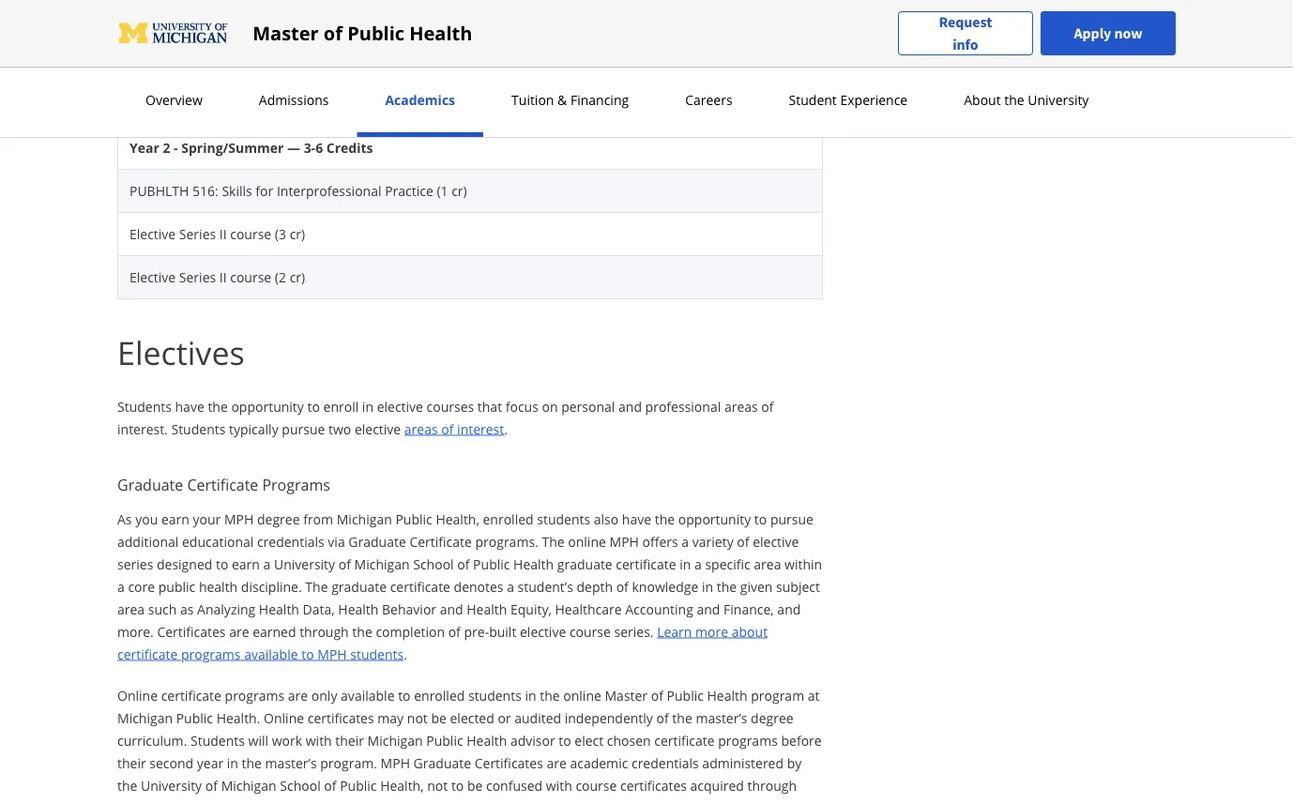 Task type: locate. For each thing, give the bounding box(es) containing it.
certificate
[[187, 475, 258, 495], [410, 533, 472, 551]]

work
[[272, 732, 302, 750]]

of up specific
[[737, 533, 750, 551]]

certificate up the denotes
[[410, 533, 472, 551]]

enrolled inside online certificate programs are only available to enrolled students in the online master of public health program at michigan public health. online certificates may not be elected or audited independently of the master's degree curriculum. students will work with their michigan public health advisor to elect chosen certificate programs before their second year in the master's program. mph graduate certificates are academic credentials administered by the university of michigan school of public health, not to be confused with course certificates acquired through coursera.
[[414, 687, 465, 705]]

2 horizontal spatial are
[[547, 754, 567, 772]]

certificates inside online certificate programs are only available to enrolled students in the online master of public health program at michigan public health. online certificates may not be elected or audited independently of the master's degree curriculum. students will work with their michigan public health advisor to elect chosen certificate programs before their second year in the master's program. mph graduate certificates are academic credentials administered by the university of michigan school of public health, not to be confused with course certificates acquired through coursera.
[[475, 754, 543, 772]]

2 vertical spatial elective
[[130, 269, 176, 286]]

0 horizontal spatial master
[[253, 20, 319, 46]]

students inside online certificate programs are only available to enrolled students in the online master of public health program at michigan public health. online certificates may not be elected or audited independently of the master's degree curriculum. students will work with their michigan public health advisor to elect chosen certificate programs before their second year in the master's program. mph graduate certificates are academic credentials administered by the university of michigan school of public health, not to be confused with course certificates acquired through coursera.
[[468, 687, 522, 705]]

master up independently
[[605, 687, 648, 705]]

1 horizontal spatial with
[[546, 777, 572, 795]]

within
[[785, 555, 823, 573]]

the down specific
[[717, 578, 737, 596]]

opportunity up variety
[[679, 510, 751, 528]]

earn right you
[[161, 510, 190, 528]]

students left typically
[[171, 420, 226, 438]]

enrolled up programs.
[[483, 510, 534, 528]]

1 vertical spatial certificates
[[475, 754, 543, 772]]

2 elective from the top
[[130, 225, 176, 243]]

students have the opportunity to enroll in elective courses that focus on personal and professional areas of interest. students typically pursue two elective
[[117, 398, 774, 438]]

1 vertical spatial (2
[[275, 269, 286, 286]]

opportunity inside students have the opportunity to enroll in elective courses that focus on personal and professional areas of interest. students typically pursue two elective
[[231, 398, 304, 415]]

available down earned
[[244, 645, 298, 663]]

0 vertical spatial certificates
[[157, 623, 226, 641]]

the
[[1005, 91, 1025, 109], [208, 398, 228, 415], [655, 510, 675, 528], [717, 578, 737, 596], [352, 623, 372, 641], [540, 687, 560, 705], [673, 709, 693, 727], [242, 754, 262, 772], [117, 777, 137, 795]]

1 vertical spatial be
[[467, 777, 483, 795]]

areas inside students have the opportunity to enroll in elective courses that focus on personal and professional areas of interest. students typically pursue two elective
[[725, 398, 758, 415]]

have right also
[[622, 510, 652, 528]]

public down 'program.'
[[340, 777, 377, 795]]

of
[[324, 20, 343, 46], [762, 398, 774, 415], [442, 420, 454, 438], [737, 533, 750, 551], [339, 555, 351, 573], [457, 555, 470, 573], [616, 578, 629, 596], [448, 623, 461, 641], [651, 687, 664, 705], [657, 709, 669, 727], [205, 777, 218, 795], [324, 777, 337, 795]]

2 series from the top
[[179, 225, 216, 243]]

available inside learn more about certificate programs available to mph students
[[244, 645, 298, 663]]

1 vertical spatial elective
[[130, 225, 176, 243]]

graduate inside online certificate programs are only available to enrolled students in the online master of public health program at michigan public health. online certificates may not be elected or audited independently of the master's degree curriculum. students will work with their michigan public health advisor to elect chosen certificate programs before their second year in the master's program. mph graduate certificates are academic credentials administered by the university of michigan school of public health, not to be confused with course certificates acquired through coursera.
[[414, 754, 471, 772]]

opportunity
[[231, 398, 304, 415], [679, 510, 751, 528]]

series
[[179, 25, 216, 43], [179, 225, 216, 243], [179, 269, 216, 286]]

1 vertical spatial are
[[288, 687, 308, 705]]

0 horizontal spatial students
[[350, 645, 404, 663]]

series down elective series ii course (3 cr)
[[179, 269, 216, 286]]

apply now button
[[1041, 11, 1176, 55]]

mph up only
[[318, 645, 347, 663]]

pubhlth
[[130, 182, 189, 200]]

specific
[[705, 555, 751, 573]]

health, up programs.
[[436, 510, 480, 528]]

credentials
[[257, 533, 325, 551], [632, 754, 699, 772]]

of down courses
[[442, 420, 454, 438]]

1 horizontal spatial available
[[341, 687, 395, 705]]

public up the denotes
[[473, 555, 510, 573]]

the up the data,
[[305, 578, 328, 596]]

1 vertical spatial graduate
[[332, 578, 387, 596]]

public up behavior
[[396, 510, 433, 528]]

in down specific
[[702, 578, 714, 596]]

public
[[158, 578, 196, 596]]

master's
[[696, 709, 748, 727], [265, 754, 317, 772]]

2 vertical spatial university
[[141, 777, 202, 795]]

2 vertical spatial students
[[191, 732, 245, 750]]

0 horizontal spatial through
[[300, 623, 349, 641]]

0 vertical spatial have
[[175, 398, 204, 415]]

. down the focus
[[504, 420, 508, 438]]

0 horizontal spatial university
[[141, 777, 202, 795]]

1 vertical spatial opportunity
[[679, 510, 751, 528]]

students up 'interest.'
[[117, 398, 172, 415]]

online certificate programs are only available to enrolled students in the online master of public health program at michigan public health. online certificates may not be elected or audited independently of the master's degree curriculum. students will work with their michigan public health advisor to elect chosen certificate programs before their second year in the master's program. mph graduate certificates are academic credentials administered by the university of michigan school of public health, not to be confused with course certificates acquired through coursera.
[[117, 687, 822, 804]]

school
[[413, 555, 454, 573], [280, 777, 321, 795]]

more.
[[117, 623, 154, 641]]

to inside learn more about certificate programs available to mph students
[[302, 645, 314, 663]]

0 horizontal spatial available
[[244, 645, 298, 663]]

0 horizontal spatial be
[[431, 709, 447, 727]]

overview
[[146, 91, 203, 109]]

opportunity inside as you earn your mph degree from michigan public health, enrolled students also have the opportunity to pursue additional educational credentials via graduate certificate programs. the online mph offers a variety of elective series designed to earn a university of michigan school of public health graduate certificate in a specific area within a core public health discipline. the graduate certificate denotes a student's depth of knowledge in the given subject area such as analyzing health data, health behavior and health equity, healthcare accounting and finance, and more. certificates are earned through the completion of pre-built elective course series.
[[679, 510, 751, 528]]

graduate right via
[[349, 533, 406, 551]]

to inside students have the opportunity to enroll in elective courses that focus on personal and professional areas of interest. students typically pursue two elective
[[307, 398, 320, 415]]

0 horizontal spatial certificates
[[157, 623, 226, 641]]

enrolled inside as you earn your mph degree from michigan public health, enrolled students also have the opportunity to pursue additional educational credentials via graduate certificate programs. the online mph offers a variety of elective series designed to earn a university of michigan school of public health graduate certificate in a specific area within a core public health discipline. the graduate certificate denotes a student's depth of knowledge in the given subject area such as analyzing health data, health behavior and health equity, healthcare accounting and finance, and more. certificates are earned through the completion of pre-built elective course series.
[[483, 510, 534, 528]]

the right about
[[1005, 91, 1025, 109]]

mph down also
[[610, 533, 639, 551]]

1 vertical spatial certificate
[[410, 533, 472, 551]]

(3
[[275, 225, 286, 243]]

1 horizontal spatial their
[[335, 732, 364, 750]]

1 vertical spatial earn
[[232, 555, 260, 573]]

degree inside online certificate programs are only available to enrolled students in the online master of public health program at michigan public health. online certificates may not be elected or audited independently of the master's degree curriculum. students will work with their michigan public health advisor to elect chosen certificate programs before their second year in the master's program. mph graduate certificates are academic credentials administered by the university of michigan school of public health, not to be confused with course certificates acquired through coursera.
[[751, 709, 794, 727]]

students left also
[[537, 510, 591, 528]]

1 horizontal spatial degree
[[751, 709, 794, 727]]

certificate
[[616, 555, 677, 573], [390, 578, 451, 596], [117, 645, 178, 663], [161, 687, 221, 705], [655, 732, 715, 750]]

online
[[568, 533, 606, 551], [564, 687, 602, 705]]

.
[[504, 420, 508, 438], [404, 645, 407, 663]]

only
[[312, 687, 337, 705]]

1 horizontal spatial the
[[542, 533, 565, 551]]

have down electives on the top
[[175, 398, 204, 415]]

0 vertical spatial area
[[754, 555, 782, 573]]

with
[[306, 732, 332, 750], [546, 777, 572, 795]]

will
[[248, 732, 269, 750]]

to left enroll
[[307, 398, 320, 415]]

university down apply
[[1028, 91, 1089, 109]]

cr) right the (3 at the top left of the page
[[290, 225, 305, 243]]

to left elect
[[559, 732, 571, 750]]

course inside as you earn your mph degree from michigan public health, enrolled students also have the opportunity to pursue additional educational credentials via graduate certificate programs. the online mph offers a variety of elective series designed to earn a university of michigan school of public health graduate certificate in a specific area within a core public health discipline. the graduate certificate denotes a student's depth of knowledge in the given subject area such as analyzing health data, health behavior and health equity, healthcare accounting and finance, and more. certificates are earned through the completion of pre-built elective course series.
[[570, 623, 611, 641]]

1 vertical spatial available
[[341, 687, 395, 705]]

. down completion
[[404, 645, 407, 663]]

in inside students have the opportunity to enroll in elective courses that focus on personal and professional areas of interest. students typically pursue two elective
[[362, 398, 374, 415]]

1 vertical spatial enrolled
[[414, 687, 465, 705]]

elective series ii course (2 cr) up overview link
[[130, 25, 305, 43]]

(2 down the (3 at the top left of the page
[[275, 269, 286, 286]]

michigan
[[337, 510, 392, 528], [354, 555, 410, 573], [117, 709, 173, 727], [368, 732, 423, 750], [221, 777, 277, 795]]

credentials inside online certificate programs are only available to enrolled students in the online master of public health program at michigan public health. online certificates may not be elected or audited independently of the master's degree curriculum. students will work with their michigan public health advisor to elect chosen certificate programs before their second year in the master's program. mph graduate certificates are academic credentials administered by the university of michigan school of public health, not to be confused with course certificates acquired through coursera.
[[632, 754, 699, 772]]

0 vertical spatial credentials
[[257, 533, 325, 551]]

health
[[199, 578, 238, 596]]

0 horizontal spatial the
[[305, 578, 328, 596]]

2 ii from the top
[[219, 225, 227, 243]]

the down electives on the top
[[208, 398, 228, 415]]

0 vertical spatial through
[[300, 623, 349, 641]]

acquired
[[691, 777, 744, 795]]

0 vertical spatial available
[[244, 645, 298, 663]]

are down the advisor
[[547, 754, 567, 772]]

via
[[328, 533, 345, 551]]

certificates down 'chosen'
[[621, 777, 687, 795]]

0 horizontal spatial with
[[306, 732, 332, 750]]

a right offers
[[682, 533, 689, 551]]

health.
[[217, 709, 260, 727]]

health, inside as you earn your mph degree from michigan public health, enrolled students also have the opportunity to pursue additional educational credentials via graduate certificate programs. the online mph offers a variety of elective series designed to earn a university of michigan school of public health graduate certificate in a specific area within a core public health discipline. the graduate certificate denotes a student's depth of knowledge in the given subject area such as analyzing health data, health behavior and health equity, healthcare accounting and finance, and more. certificates are earned through the completion of pre-built elective course series.
[[436, 510, 480, 528]]

the down "will"
[[242, 754, 262, 772]]

course down academic
[[576, 777, 617, 795]]

0 horizontal spatial master's
[[265, 754, 317, 772]]

equity,
[[511, 600, 552, 618]]

core
[[128, 578, 155, 596]]

not left confused
[[427, 777, 448, 795]]

1 vertical spatial students
[[350, 645, 404, 663]]

are inside as you earn your mph degree from michigan public health, enrolled students also have the opportunity to pursue additional educational credentials via graduate certificate programs. the online mph offers a variety of elective series designed to earn a university of michigan school of public health graduate certificate in a specific area within a core public health discipline. the graduate certificate denotes a student's depth of knowledge in the given subject area such as analyzing health data, health behavior and health equity, healthcare accounting and finance, and more. certificates are earned through the completion of pre-built elective course series.
[[229, 623, 249, 641]]

0 vertical spatial series
[[179, 25, 216, 43]]

have inside students have the opportunity to enroll in elective courses that focus on personal and professional areas of interest. students typically pursue two elective
[[175, 398, 204, 415]]

and right personal
[[619, 398, 642, 415]]

certificates inside as you earn your mph degree from michigan public health, enrolled students also have the opportunity to pursue additional educational credentials via graduate certificate programs. the online mph offers a variety of elective series designed to earn a university of michigan school of public health graduate certificate in a specific area within a core public health discipline. the graduate certificate denotes a student's depth of knowledge in the given subject area such as analyzing health data, health behavior and health equity, healthcare accounting and finance, and more. certificates are earned through the completion of pre-built elective course series.
[[157, 623, 226, 641]]

(2
[[275, 25, 286, 43], [275, 269, 286, 286]]

with right confused
[[546, 777, 572, 795]]

given
[[740, 578, 773, 596]]

programs up administered
[[718, 732, 778, 750]]

online up independently
[[564, 687, 602, 705]]

2 vertical spatial graduate
[[414, 754, 471, 772]]

health up earned
[[259, 600, 299, 618]]

be left confused
[[467, 777, 483, 795]]

master's up administered
[[696, 709, 748, 727]]

areas of interest .
[[404, 420, 508, 438]]

completion
[[376, 623, 445, 641]]

0 horizontal spatial enrolled
[[414, 687, 465, 705]]

and up more
[[697, 600, 720, 618]]

degree down program
[[751, 709, 794, 727]]

1 vertical spatial university
[[274, 555, 335, 573]]

the up student's
[[542, 533, 565, 551]]

0 horizontal spatial opportunity
[[231, 398, 304, 415]]

two
[[329, 420, 351, 438]]

of down via
[[339, 555, 351, 573]]

course left the (3 at the top left of the page
[[230, 225, 272, 243]]

request info
[[939, 13, 993, 54]]

certificates down only
[[308, 709, 374, 727]]

0 vertical spatial be
[[431, 709, 447, 727]]

be
[[431, 709, 447, 727], [467, 777, 483, 795]]

1 vertical spatial certificates
[[621, 777, 687, 795]]

educational
[[182, 533, 254, 551]]

0 vertical spatial certificates
[[308, 709, 374, 727]]

1 horizontal spatial students
[[468, 687, 522, 705]]

2 vertical spatial series
[[179, 269, 216, 286]]

area up given
[[754, 555, 782, 573]]

be left elected
[[431, 709, 447, 727]]

of down "year"
[[205, 777, 218, 795]]

earn
[[161, 510, 190, 528], [232, 555, 260, 573]]

series.
[[614, 623, 654, 641]]

0 vertical spatial online
[[568, 533, 606, 551]]

0 vertical spatial their
[[335, 732, 364, 750]]

graduate down elected
[[414, 754, 471, 772]]

areas down courses
[[404, 420, 438, 438]]

variety
[[693, 533, 734, 551]]

1 vertical spatial ii
[[219, 225, 227, 243]]

areas of interest link
[[404, 420, 504, 438]]

university down second
[[141, 777, 202, 795]]

are down analyzing
[[229, 623, 249, 641]]

1 vertical spatial health,
[[380, 777, 424, 795]]

series up overview link
[[179, 25, 216, 43]]

the up coursera. on the bottom of the page
[[117, 777, 137, 795]]

0 vertical spatial are
[[229, 623, 249, 641]]

elective
[[377, 398, 423, 415], [355, 420, 401, 438], [753, 533, 799, 551], [520, 623, 566, 641]]

available
[[244, 645, 298, 663], [341, 687, 395, 705]]

students inside learn more about certificate programs available to mph students
[[350, 645, 404, 663]]

electives
[[117, 331, 245, 375]]

1 horizontal spatial .
[[504, 420, 508, 438]]

0 vertical spatial online
[[117, 687, 158, 705]]

1 horizontal spatial school
[[413, 555, 454, 573]]

1 horizontal spatial health,
[[436, 510, 480, 528]]

1 horizontal spatial opportunity
[[679, 510, 751, 528]]

cr) down pubhlth 516: skills for interprofessional practice (1 cr)
[[290, 269, 305, 286]]

at
[[808, 687, 820, 705]]

course
[[230, 25, 272, 43], [230, 225, 272, 243], [230, 269, 272, 286], [570, 623, 611, 641], [576, 777, 617, 795]]

cr) up admissions
[[290, 25, 305, 43]]

elective down elective series ii course (3 cr)
[[130, 269, 176, 286]]

certificate down offers
[[616, 555, 677, 573]]

pursue
[[282, 420, 325, 438], [771, 510, 814, 528]]

of up the denotes
[[457, 555, 470, 573]]

graduate up the data,
[[332, 578, 387, 596]]

student
[[789, 91, 837, 109]]

or
[[498, 709, 511, 727]]

through down by
[[748, 777, 797, 795]]

not right may
[[407, 709, 428, 727]]

their
[[335, 732, 364, 750], [117, 754, 146, 772]]

certificate inside learn more about certificate programs available to mph students
[[117, 645, 178, 663]]

0 vertical spatial elective
[[130, 25, 176, 43]]

master up admissions 'link' in the left top of the page
[[253, 20, 319, 46]]

denotes
[[454, 578, 504, 596]]

university inside as you earn your mph degree from michigan public health, enrolled students also have the opportunity to pursue additional educational credentials via graduate certificate programs. the online mph offers a variety of elective series designed to earn a university of michigan school of public health graduate certificate in a specific area within a core public health discipline. the graduate certificate denotes a student's depth of knowledge in the given subject area such as analyzing health data, health behavior and health equity, healthcare accounting and finance, and more. certificates are earned through the completion of pre-built elective course series.
[[274, 555, 335, 573]]

accounting
[[625, 600, 694, 618]]

available inside online certificate programs are only available to enrolled students in the online master of public health program at michigan public health. online certificates may not be elected or audited independently of the master's degree curriculum. students will work with their michigan public health advisor to elect chosen certificate programs before their second year in the master's program. mph graduate certificates are academic credentials administered by the university of michigan school of public health, not to be confused with course certificates acquired through coursera.
[[341, 687, 395, 705]]

earn up discipline.
[[232, 555, 260, 573]]

skills
[[222, 182, 252, 200]]

1 vertical spatial through
[[748, 777, 797, 795]]

university inside online certificate programs are only available to enrolled students in the online master of public health program at michigan public health. online certificates may not be elected or audited independently of the master's degree curriculum. students will work with their michigan public health advisor to elect chosen certificate programs before their second year in the master's program. mph graduate certificates are academic credentials administered by the university of michigan school of public health, not to be confused with course certificates acquired through coursera.
[[141, 777, 202, 795]]

as
[[180, 600, 194, 618]]

areas
[[725, 398, 758, 415], [404, 420, 438, 438]]

mph
[[224, 510, 254, 528], [610, 533, 639, 551], [318, 645, 347, 663], [381, 754, 410, 772]]

online
[[117, 687, 158, 705], [264, 709, 304, 727]]

2 horizontal spatial university
[[1028, 91, 1089, 109]]

0 horizontal spatial health,
[[380, 777, 424, 795]]

0 vertical spatial school
[[413, 555, 454, 573]]

graduate up depth
[[557, 555, 613, 573]]

ii
[[219, 25, 227, 43], [219, 225, 227, 243], [219, 269, 227, 286]]

0 vertical spatial programs
[[181, 645, 241, 663]]

1 vertical spatial elective series ii course (2 cr)
[[130, 269, 305, 286]]

1 horizontal spatial enrolled
[[483, 510, 534, 528]]

credentials down 'chosen'
[[632, 754, 699, 772]]

1 vertical spatial online
[[564, 687, 602, 705]]

students inside online certificate programs are only available to enrolled students in the online master of public health program at michigan public health. online certificates may not be elected or audited independently of the master's degree curriculum. students will work with their michigan public health advisor to elect chosen certificate programs before their second year in the master's program. mph graduate certificates are academic credentials administered by the university of michigan school of public health, not to be confused with course certificates acquired through coursera.
[[191, 732, 245, 750]]

0 vertical spatial graduate
[[117, 475, 183, 495]]

public
[[348, 20, 405, 46], [396, 510, 433, 528], [473, 555, 510, 573], [667, 687, 704, 705], [176, 709, 213, 727], [426, 732, 463, 750], [340, 777, 377, 795]]

university down via
[[274, 555, 335, 573]]

academics
[[385, 91, 455, 109]]

1 horizontal spatial credentials
[[632, 754, 699, 772]]

0 horizontal spatial credentials
[[257, 533, 325, 551]]

1 horizontal spatial areas
[[725, 398, 758, 415]]

0 vertical spatial degree
[[257, 510, 300, 528]]

1 horizontal spatial earn
[[232, 555, 260, 573]]

3 elective from the top
[[130, 269, 176, 286]]

students
[[537, 510, 591, 528], [350, 645, 404, 663], [468, 687, 522, 705]]

2
[[163, 139, 170, 157]]

degree inside as you earn your mph degree from michigan public health, enrolled students also have the opportunity to pursue additional educational credentials via graduate certificate programs. the online mph offers a variety of elective series designed to earn a university of michigan school of public health graduate certificate in a specific area within a core public health discipline. the graduate certificate denotes a student's depth of knowledge in the given subject area such as analyzing health data, health behavior and health equity, healthcare accounting and finance, and more. certificates are earned through the completion of pre-built elective course series.
[[257, 510, 300, 528]]

students down completion
[[350, 645, 404, 663]]

available up may
[[341, 687, 395, 705]]

overview link
[[140, 91, 208, 109]]

to up only
[[302, 645, 314, 663]]

1 vertical spatial pursue
[[771, 510, 814, 528]]

areas right professional
[[725, 398, 758, 415]]

the
[[542, 533, 565, 551], [305, 578, 328, 596]]

master
[[253, 20, 319, 46], [605, 687, 648, 705]]

in up knowledge
[[680, 555, 691, 573]]

mph down may
[[381, 754, 410, 772]]

2 horizontal spatial graduate
[[414, 754, 471, 772]]

1 vertical spatial online
[[264, 709, 304, 727]]

0 vertical spatial master's
[[696, 709, 748, 727]]

1 horizontal spatial have
[[622, 510, 652, 528]]

0 horizontal spatial areas
[[404, 420, 438, 438]]

1 vertical spatial programs
[[225, 687, 285, 705]]

of inside students have the opportunity to enroll in elective courses that focus on personal and professional areas of interest. students typically pursue two elective
[[762, 398, 774, 415]]

programs
[[181, 645, 241, 663], [225, 687, 285, 705], [718, 732, 778, 750]]

0 vertical spatial pursue
[[282, 420, 325, 438]]

mph inside learn more about certificate programs available to mph students
[[318, 645, 347, 663]]

1 horizontal spatial pursue
[[771, 510, 814, 528]]

0 horizontal spatial graduate
[[117, 475, 183, 495]]

1 vertical spatial their
[[117, 754, 146, 772]]

from
[[303, 510, 333, 528]]

of right professional
[[762, 398, 774, 415]]

also
[[594, 510, 619, 528]]

0 vertical spatial health,
[[436, 510, 480, 528]]



Task type: describe. For each thing, give the bounding box(es) containing it.
0 vertical spatial .
[[504, 420, 508, 438]]

health left program
[[707, 687, 748, 705]]

academics link
[[380, 91, 461, 109]]

and up 'learn more about certificate programs available to mph students' link
[[440, 600, 463, 618]]

student's
[[518, 578, 573, 596]]

(1
[[437, 182, 448, 200]]

1 vertical spatial .
[[404, 645, 407, 663]]

0 horizontal spatial area
[[117, 600, 145, 618]]

admissions
[[259, 91, 329, 109]]

1 horizontal spatial online
[[264, 709, 304, 727]]

in up the audited
[[525, 687, 537, 705]]

financing
[[571, 91, 629, 109]]

program.
[[320, 754, 377, 772]]

university of michigan image
[[117, 18, 230, 48]]

the left completion
[[352, 623, 372, 641]]

curriculum.
[[117, 732, 187, 750]]

personal
[[562, 398, 615, 415]]

to up given
[[755, 510, 767, 528]]

6
[[316, 139, 323, 157]]

the up the audited
[[540, 687, 560, 705]]

1 horizontal spatial be
[[467, 777, 483, 795]]

elect
[[575, 732, 604, 750]]

graduate inside as you earn your mph degree from michigan public health, enrolled students also have the opportunity to pursue additional educational credentials via graduate certificate programs. the online mph offers a variety of elective series designed to earn a university of michigan school of public health graduate certificate in a specific area within a core public health discipline. the graduate certificate denotes a student's depth of knowledge in the given subject area such as analyzing health data, health behavior and health equity, healthcare accounting and finance, and more. certificates are earned through the completion of pre-built elective course series.
[[349, 533, 406, 551]]

discipline.
[[241, 578, 302, 596]]

academic
[[570, 754, 628, 772]]

1 series from the top
[[179, 25, 216, 43]]

students inside as you earn your mph degree from michigan public health, enrolled students also have the opportunity to pursue additional educational credentials via graduate certificate programs. the online mph offers a variety of elective series designed to earn a university of michigan school of public health graduate certificate in a specific area within a core public health discipline. the graduate certificate denotes a student's depth of knowledge in the given subject area such as analyzing health data, health behavior and health equity, healthcare accounting and finance, and more. certificates are earned through the completion of pre-built elective course series.
[[537, 510, 591, 528]]

series
[[117, 555, 153, 573]]

interest
[[457, 420, 504, 438]]

credits
[[326, 139, 373, 157]]

public left health. at the bottom left of page
[[176, 709, 213, 727]]

school inside online certificate programs are only available to enrolled students in the online master of public health program at michigan public health. online certificates may not be elected or audited independently of the master's degree curriculum. students will work with their michigan public health advisor to elect chosen certificate programs before their second year in the master's program. mph graduate certificates are academic credentials administered by the university of michigan school of public health, not to be confused with course certificates acquired through coursera.
[[280, 777, 321, 795]]

about the university link
[[959, 91, 1095, 109]]

3 series from the top
[[179, 269, 216, 286]]

a down variety
[[695, 555, 702, 573]]

audited
[[515, 709, 562, 727]]

0 vertical spatial not
[[407, 709, 428, 727]]

0 vertical spatial the
[[542, 533, 565, 551]]

available for programs
[[244, 645, 298, 663]]

designed
[[157, 555, 212, 573]]

learn
[[657, 623, 692, 641]]

elective right "two" at left bottom
[[355, 420, 401, 438]]

data,
[[303, 600, 335, 618]]

0 vertical spatial with
[[306, 732, 332, 750]]

1 vertical spatial with
[[546, 777, 572, 795]]

0 vertical spatial master
[[253, 20, 319, 46]]

info
[[953, 35, 979, 54]]

michigan down may
[[368, 732, 423, 750]]

3-
[[304, 139, 316, 157]]

course inside online certificate programs are only available to enrolled students in the online master of public health program at michigan public health. online certificates may not be elected or audited independently of the master's degree curriculum. students will work with their michigan public health advisor to elect chosen certificate programs before their second year in the master's program. mph graduate certificates are academic credentials administered by the university of michigan school of public health, not to be confused with course certificates acquired through coursera.
[[576, 777, 617, 795]]

school inside as you earn your mph degree from michigan public health, enrolled students also have the opportunity to pursue additional educational credentials via graduate certificate programs. the online mph offers a variety of elective series designed to earn a university of michigan school of public health graduate certificate in a specific area within a core public health discipline. the graduate certificate denotes a student's depth of knowledge in the given subject area such as analyzing health data, health behavior and health equity, healthcare accounting and finance, and more. certificates are earned through the completion of pre-built elective course series.
[[413, 555, 454, 573]]

through inside online certificate programs are only available to enrolled students in the online master of public health program at michigan public health. online certificates may not be elected or audited independently of the master's degree curriculum. students will work with their michigan public health advisor to elect chosen certificate programs before their second year in the master's program. mph graduate certificates are academic credentials administered by the university of michigan school of public health, not to be confused with course certificates acquired through coursera.
[[748, 777, 797, 795]]

practice
[[385, 182, 434, 200]]

public down elected
[[426, 732, 463, 750]]

student experience link
[[784, 91, 914, 109]]

mph inside online certificate programs are only available to enrolled students in the online master of public health program at michigan public health. online certificates may not be elected or audited independently of the master's degree curriculum. students will work with their michigan public health advisor to elect chosen certificate programs before their second year in the master's program. mph graduate certificates are academic credentials administered by the university of michigan school of public health, not to be confused with course certificates acquired through coursera.
[[381, 754, 410, 772]]

health up academics link
[[410, 20, 473, 46]]

public up academics link
[[348, 20, 405, 46]]

michigan up behavior
[[354, 555, 410, 573]]

1 vertical spatial the
[[305, 578, 328, 596]]

course down elective series ii course (3 cr)
[[230, 269, 272, 286]]

certificate right 'chosen'
[[655, 732, 715, 750]]

elective left courses
[[377, 398, 423, 415]]

healthcare
[[555, 600, 622, 618]]

3 ii from the top
[[219, 269, 227, 286]]

online inside as you earn your mph degree from michigan public health, enrolled students also have the opportunity to pursue additional educational credentials via graduate certificate programs. the online mph offers a variety of elective series designed to earn a university of michigan school of public health graduate certificate in a specific area within a core public health discipline. the graduate certificate denotes a student's depth of knowledge in the given subject area such as analyzing health data, health behavior and health equity, healthcare accounting and finance, and more. certificates are earned through the completion of pre-built elective course series.
[[568, 533, 606, 551]]

certificate inside as you earn your mph degree from michigan public health, enrolled students also have the opportunity to pursue additional educational credentials via graduate certificate programs. the online mph offers a variety of elective series designed to earn a university of michigan school of public health graduate certificate in a specific area within a core public health discipline. the graduate certificate denotes a student's depth of knowledge in the given subject area such as analyzing health data, health behavior and health equity, healthcare accounting and finance, and more. certificates are earned through the completion of pre-built elective course series.
[[410, 533, 472, 551]]

now
[[1115, 24, 1143, 43]]

for
[[256, 182, 273, 200]]

interest.
[[117, 420, 168, 438]]

and inside students have the opportunity to enroll in elective courses that focus on personal and professional areas of interest. students typically pursue two elective
[[619, 398, 642, 415]]

admissions link
[[253, 91, 335, 109]]

health down the denotes
[[467, 600, 507, 618]]

1 vertical spatial students
[[171, 420, 226, 438]]

2 vertical spatial are
[[547, 754, 567, 772]]

that
[[478, 398, 502, 415]]

on
[[542, 398, 558, 415]]

available for only
[[341, 687, 395, 705]]

certificate up behavior
[[390, 578, 451, 596]]

coursera.
[[117, 799, 177, 804]]

0 vertical spatial earn
[[161, 510, 190, 528]]

programs
[[262, 475, 330, 495]]

0 horizontal spatial graduate
[[332, 578, 387, 596]]

enroll
[[323, 398, 359, 415]]

michigan up via
[[337, 510, 392, 528]]

focus
[[506, 398, 539, 415]]

2 (2 from the top
[[275, 269, 286, 286]]

request info button
[[898, 11, 1034, 56]]

of right independently
[[657, 709, 669, 727]]

in right "year"
[[227, 754, 238, 772]]

interprofessional
[[277, 182, 382, 200]]

spring/summer
[[181, 139, 284, 157]]

year
[[197, 754, 224, 772]]

credentials inside as you earn your mph degree from michigan public health, enrolled students also have the opportunity to pursue additional educational credentials via graduate certificate programs. the online mph offers a variety of elective series designed to earn a university of michigan school of public health graduate certificate in a specific area within a core public health discipline. the graduate certificate denotes a student's depth of knowledge in the given subject area such as analyzing health data, health behavior and health equity, healthcare accounting and finance, and more. certificates are earned through the completion of pre-built elective course series.
[[257, 533, 325, 551]]

michigan down "year"
[[221, 777, 277, 795]]

1 vertical spatial master's
[[265, 754, 317, 772]]

behavior
[[382, 600, 437, 618]]

public down learn
[[667, 687, 704, 705]]

0 vertical spatial graduate
[[557, 555, 613, 573]]

may
[[378, 709, 404, 727]]

1 elective series ii course (2 cr) from the top
[[130, 25, 305, 43]]

chosen
[[607, 732, 651, 750]]

certificate up health. at the bottom left of page
[[161, 687, 221, 705]]

1 horizontal spatial are
[[288, 687, 308, 705]]

to up health
[[216, 555, 228, 573]]

health, inside online certificate programs are only available to enrolled students in the online master of public health program at michigan public health. online certificates may not be elected or audited independently of the master's degree curriculum. students will work with their michigan public health advisor to elect chosen certificate programs before their second year in the master's program. mph graduate certificates are academic credentials administered by the university of michigan school of public health, not to be confused with course certificates acquired through coursera.
[[380, 777, 424, 795]]

of left pre-
[[448, 623, 461, 641]]

cr) right (1
[[452, 182, 467, 200]]

careers link
[[680, 91, 738, 109]]

offers
[[643, 533, 679, 551]]

have inside as you earn your mph degree from michigan public health, enrolled students also have the opportunity to pursue additional educational credentials via graduate certificate programs. the online mph offers a variety of elective series designed to earn a university of michigan school of public health graduate certificate in a specific area within a core public health discipline. the graduate certificate denotes a student's depth of knowledge in the given subject area such as analyzing health data, health behavior and health equity, healthcare accounting and finance, and more. certificates are earned through the completion of pre-built elective course series.
[[622, 510, 652, 528]]

knowledge
[[632, 578, 699, 596]]

students for programs
[[468, 687, 522, 705]]

1 horizontal spatial certificates
[[621, 777, 687, 795]]

pursue inside students have the opportunity to enroll in elective courses that focus on personal and professional areas of interest. students typically pursue two elective
[[282, 420, 325, 438]]

master of public health
[[253, 20, 473, 46]]

students for about
[[350, 645, 404, 663]]

and down subject
[[778, 600, 801, 618]]

through inside as you earn your mph degree from michigan public health, enrolled students also have the opportunity to pursue additional educational credentials via graduate certificate programs. the online mph offers a variety of elective series designed to earn a university of michigan school of public health graduate certificate in a specific area within a core public health discipline. the graduate certificate denotes a student's depth of knowledge in the given subject area such as analyzing health data, health behavior and health equity, healthcare accounting and finance, and more. certificates are earned through the completion of pre-built elective course series.
[[300, 623, 349, 641]]

apply
[[1074, 24, 1112, 43]]

1 vertical spatial not
[[427, 777, 448, 795]]

programs inside learn more about certificate programs available to mph students
[[181, 645, 241, 663]]

to up may
[[398, 687, 411, 705]]

confused
[[486, 777, 543, 795]]

&
[[558, 91, 567, 109]]

0 horizontal spatial their
[[117, 754, 146, 772]]

year
[[130, 139, 159, 157]]

0 vertical spatial students
[[117, 398, 172, 415]]

professional
[[646, 398, 721, 415]]

elected
[[450, 709, 495, 727]]

of up admissions
[[324, 20, 343, 46]]

learn more about certificate programs available to mph students
[[117, 623, 768, 663]]

the up offers
[[655, 510, 675, 528]]

1 horizontal spatial master's
[[696, 709, 748, 727]]

tuition
[[512, 91, 554, 109]]

health right the data,
[[338, 600, 379, 618]]

program
[[751, 687, 805, 705]]

your
[[193, 510, 221, 528]]

independently
[[565, 709, 653, 727]]

of right depth
[[616, 578, 629, 596]]

apply now
[[1074, 24, 1143, 43]]

administered
[[703, 754, 784, 772]]

a up discipline.
[[263, 555, 271, 573]]

about the university
[[964, 91, 1089, 109]]

0 horizontal spatial certificates
[[308, 709, 374, 727]]

you
[[135, 510, 158, 528]]

the right independently
[[673, 709, 693, 727]]

as
[[117, 510, 132, 528]]

pubhlth 516: skills for interprofessional practice (1 cr)
[[130, 182, 467, 200]]

health down elected
[[467, 732, 507, 750]]

pursue inside as you earn your mph degree from michigan public health, enrolled students also have the opportunity to pursue additional educational credentials via graduate certificate programs. the online mph offers a variety of elective series designed to earn a university of michigan school of public health graduate certificate in a specific area within a core public health discipline. the graduate certificate denotes a student's depth of knowledge in the given subject area such as analyzing health data, health behavior and health equity, healthcare accounting and finance, and more. certificates are earned through the completion of pre-built elective course series.
[[771, 510, 814, 528]]

of down 'program.'
[[324, 777, 337, 795]]

pre-
[[464, 623, 489, 641]]

1 ii from the top
[[219, 25, 227, 43]]

advisor
[[511, 732, 556, 750]]

mph up educational
[[224, 510, 254, 528]]

such
[[148, 600, 177, 618]]

elective series ii course (3 cr)
[[130, 225, 305, 243]]

to left confused
[[451, 777, 464, 795]]

1 horizontal spatial area
[[754, 555, 782, 573]]

about
[[732, 623, 768, 641]]

a up equity,
[[507, 578, 514, 596]]

0 horizontal spatial certificate
[[187, 475, 258, 495]]

course right the 'university of michigan' image
[[230, 25, 272, 43]]

elective up within
[[753, 533, 799, 551]]

online inside online certificate programs are only available to enrolled students in the online master of public health program at michigan public health. online certificates may not be elected or audited independently of the master's degree curriculum. students will work with their michigan public health advisor to elect chosen certificate programs before their second year in the master's program. mph graduate certificates are academic credentials administered by the university of michigan school of public health, not to be confused with course certificates acquired through coursera.
[[564, 687, 602, 705]]

master inside online certificate programs are only available to enrolled students in the online master of public health program at michigan public health. online certificates may not be elected or audited independently of the master's degree curriculum. students will work with their michigan public health advisor to elect chosen certificate programs before their second year in the master's program. mph graduate certificates are academic credentials administered by the university of michigan school of public health, not to be confused with course certificates acquired through coursera.
[[605, 687, 648, 705]]

depth
[[577, 578, 613, 596]]

experience
[[841, 91, 908, 109]]

1 (2 from the top
[[275, 25, 286, 43]]

second
[[150, 754, 194, 772]]

2 elective series ii course (2 cr) from the top
[[130, 269, 305, 286]]

as you earn your mph degree from michigan public health, enrolled students also have the opportunity to pursue additional educational credentials via graduate certificate programs. the online mph offers a variety of elective series designed to earn a university of michigan school of public health graduate certificate in a specific area within a core public health discipline. the graduate certificate denotes a student's depth of knowledge in the given subject area such as analyzing health data, health behavior and health equity, healthcare accounting and finance, and more. certificates are earned through the completion of pre-built elective course series.
[[117, 510, 823, 641]]

michigan up curriculum.
[[117, 709, 173, 727]]

of up independently
[[651, 687, 664, 705]]

earned
[[253, 623, 296, 641]]

1 elective from the top
[[130, 25, 176, 43]]

the inside students have the opportunity to enroll in elective courses that focus on personal and professional areas of interest. students typically pursue two elective
[[208, 398, 228, 415]]

2 vertical spatial programs
[[718, 732, 778, 750]]

by
[[787, 754, 802, 772]]

programs.
[[475, 533, 539, 551]]

health up student's
[[514, 555, 554, 573]]

tuition & financing link
[[506, 91, 635, 109]]

0 horizontal spatial online
[[117, 687, 158, 705]]

elective down equity,
[[520, 623, 566, 641]]

additional
[[117, 533, 179, 551]]

learn more about certificate programs available to mph students link
[[117, 623, 768, 663]]

a left core
[[117, 578, 125, 596]]

0 vertical spatial university
[[1028, 91, 1089, 109]]



Task type: vqa. For each thing, say whether or not it's contained in the screenshot.
in
yes



